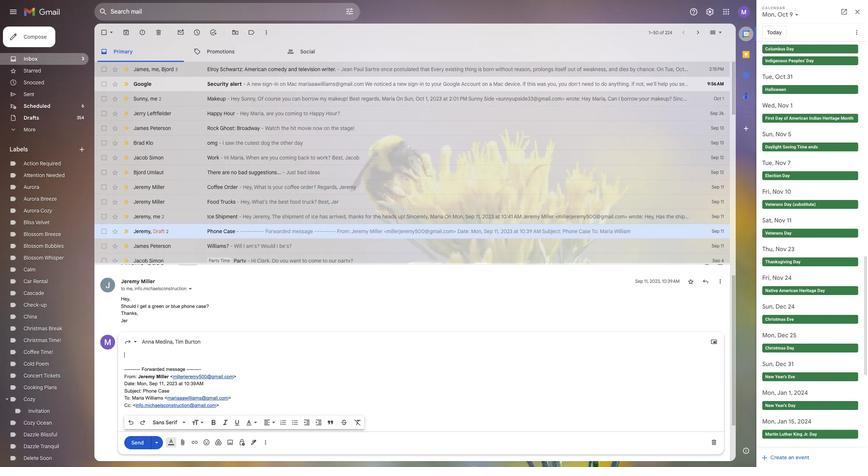 Task type: describe. For each thing, give the bounding box(es) containing it.
schwartz:
[[220, 66, 243, 73]]

the right saw
[[236, 140, 243, 146]]

10:39
[[520, 228, 532, 235]]

2 horizontal spatial sunny
[[697, 96, 711, 102]]

11 for coffee order - hey, what is your coffee order? regards, jeremy
[[721, 184, 724, 190]]

indent more ‪(⌘])‬ image
[[315, 420, 322, 427]]

1 vertical spatial jer
[[121, 318, 128, 324]]

miller inside ---------- forwarded message --------- from: jeremy miller < millerjeremy500@gmail.com > date: mon, sep 11, 2023 at 10:39 am subject: phone case to: maria williams < mariaaawilliams@gmail.com > cc:  < info.michaelsconstruction@ gmail.com >
[[156, 374, 169, 380]]

a down 'to me , info.michaelsconstruction'
[[148, 304, 151, 310]]

support image
[[690, 7, 698, 16]]

at left 4:13
[[704, 66, 709, 73]]

to left do
[[595, 81, 600, 87]]

james for williams? - will i am's? would i be's?
[[134, 243, 149, 250]]

delete image
[[155, 29, 162, 36]]

0 vertical spatial or
[[166, 304, 170, 310]]

0 vertical spatial bjord
[[162, 66, 174, 73]]

attention needed
[[24, 172, 65, 179]]

to down phone case
[[121, 286, 125, 292]]

the right for
[[373, 214, 381, 220]]

this
[[527, 81, 536, 87]]

the right dog at the top of page
[[271, 140, 279, 146]]

message inside row
[[292, 228, 313, 235]]

1 vertical spatial is
[[268, 184, 271, 191]]

course
[[265, 96, 281, 102]]

9 row from the top
[[94, 180, 730, 195]]

breeze for blossom breeze
[[45, 231, 61, 238]]

labels navigation
[[0, 24, 94, 468]]

2 shipment from the left
[[676, 214, 697, 220]]

me for jeremy
[[153, 213, 160, 220]]

not starred image
[[687, 278, 695, 286]]

regards,
[[361, 96, 381, 102]]

our
[[329, 258, 337, 265]]

formatting options toolbar
[[124, 417, 365, 430]]

a
[[247, 81, 250, 87]]

you up rock ghost: broadway - watch the hit movie now on the stage!
[[275, 110, 284, 117]]

1 horizontal spatial to:
[[592, 228, 599, 235]]

1 if from the left
[[523, 81, 526, 87]]

starred link
[[24, 68, 41, 74]]

0 vertical spatial cozy
[[40, 208, 52, 214]]

once
[[381, 66, 393, 73]]

jeremy , me 2
[[134, 213, 164, 220]]

blue inside message body 'text box'
[[174, 432, 184, 438]]

elroy schwartz: american comedy and television writer. - jean paul sartre once postulated that every existing thing is born without reason, prolongs itself out of weakness, and dies by chance. on tue, oct 3, 2023 at 4:13 pm maria williams <mariaaawilliams
[[207, 66, 804, 73]]

date: inside row
[[458, 228, 470, 235]]

2 mac from the left
[[494, 81, 504, 87]]

more send options image
[[153, 440, 160, 447]]

christmas time! link
[[24, 338, 61, 344]]

cozy for cozy ocean
[[24, 420, 35, 427]]

ideas
[[308, 169, 320, 176]]

1 inside makeup - hey sunny, of course you can borrow my makeup! best regards, maria on sun, oct 1, 2023 at 2:01 pm sunny side <sunnyupside33@gmail.com> wrote: hey maria, can i borrow your makeup? sincerely, sunny oct 1
[[723, 96, 724, 101]]

american
[[245, 66, 267, 73]]

1 horizontal spatial sincerely,
[[673, 96, 696, 102]]

klo
[[146, 140, 153, 146]]

0 vertical spatial forwarded
[[266, 228, 291, 235]]

christmas for christmas time!
[[24, 338, 47, 344]]

we
[[365, 81, 373, 87]]

important according to google magic. switch for ice shipment - hey jeremy, the shipment of ice has arrived, thanks for the heads up! sincerely, maria on mon, sep 11, 2023 at 10:41 am jeremy miller <millerjeremy500@gmail.com> wrote: hey, has the shipment of
[[122, 213, 130, 221]]

indent less ‪(⌘[)‬ image
[[303, 420, 311, 427]]

will
[[234, 243, 242, 250]]

alert
[[230, 81, 242, 87]]

2 horizontal spatial on
[[482, 81, 488, 87]]

cutest
[[245, 140, 260, 146]]

sep 13 for rock ghost: broadway - watch the hit movie now on the stage!
[[711, 125, 724, 131]]

maria inside ---------- forwarded message --------- from: jeremy miller < millerjeremy500@gmail.com > date: mon, sep 11, 2023 at 10:39 am subject: phone case to: maria williams < mariaaawilliams@gmail.com > cc:  < info.michaelsconstruction@ gmail.com >
[[132, 396, 144, 402]]

don't
[[569, 81, 581, 87]]

11, left 10:39
[[494, 228, 500, 235]]

settings image
[[706, 7, 715, 16]]

jer inside row
[[331, 199, 339, 206]]

jacob simon for sep 4
[[134, 258, 164, 265]]

hey left sunny,
[[231, 96, 240, 102]]

0 vertical spatial should
[[121, 304, 136, 310]]

noticed
[[374, 81, 392, 87]]

me down phone case
[[126, 286, 132, 292]]

cooking
[[24, 385, 43, 391]]

subject: inside ---------- forwarded message --------- from: jeremy miller < millerjeremy500@gmail.com > date: mon, sep 11, 2023 at 10:39 am subject: phone case to: maria williams < mariaaawilliams@gmail.com > cc:  < info.michaelsconstruction@ gmail.com >
[[124, 389, 142, 394]]

at left '10:41'
[[495, 214, 500, 220]]

heads
[[382, 214, 397, 220]]

1 horizontal spatial is
[[478, 66, 482, 73]]

hey up the broadway
[[240, 110, 249, 117]]

sep 12 for work - hi maria, when are you coming back to work? best, jacob
[[711, 155, 724, 160]]

you right do
[[280, 258, 288, 265]]

2023 down '10:41'
[[501, 228, 513, 235]]

1 vertical spatial <millerjeremy500@gmail.com>
[[384, 228, 456, 235]]

the left best
[[269, 199, 277, 206]]

jacob for sep 4
[[134, 258, 148, 265]]

dazzle for dazzle blissful
[[24, 432, 39, 439]]

more button
[[0, 124, 89, 136]]

0 vertical spatial green
[[152, 304, 164, 310]]

0 vertical spatial maria,
[[592, 96, 607, 102]]

row containing sunny
[[94, 92, 730, 106]]

work - hi maria, when are you coming back to work? best, jacob
[[207, 155, 360, 161]]

needed
[[46, 172, 65, 179]]

strikethrough ‪(⌘⇧x)‬ image
[[341, 420, 348, 427]]

2 new from the left
[[397, 81, 407, 87]]

remove formatting ‪(⌘\)‬ image
[[354, 420, 362, 427]]

more
[[24, 127, 36, 133]]

the left stage!
[[331, 125, 339, 132]]

13 for rock ghost: broadway - watch the hit movie now on the stage!
[[720, 125, 724, 131]]

important according to google magic. switch for coffee order - hey, what is your coffee order? regards, jeremy
[[122, 184, 130, 191]]

cooking plans
[[24, 385, 57, 391]]

1 mac from the left
[[287, 81, 297, 87]]

1 shipment from the left
[[282, 214, 304, 220]]

jeremy down the thanks
[[351, 228, 369, 235]]

10:39 am inside cell
[[662, 279, 680, 285]]

send button
[[124, 437, 151, 450]]

to right the back
[[311, 155, 315, 161]]

coffee order - hey, what is your coffee order? regards, jeremy
[[207, 184, 356, 191]]

insert link ‪(⌘k)‬ image
[[191, 439, 199, 447]]

2 vertical spatial maria,
[[230, 155, 245, 161]]

0 horizontal spatial on
[[396, 96, 403, 102]]

serif
[[166, 420, 177, 427]]

james , me , bjord 3
[[134, 66, 178, 73]]

are for when
[[261, 155, 268, 161]]

sep 11 for food trucks - hey, what's the best food truck? best, jer
[[712, 199, 724, 205]]

phone inside message body 'text box'
[[185, 432, 198, 438]]

there
[[207, 169, 221, 176]]

thanks, inside message body 'text box'
[[124, 439, 141, 445]]

bold ‪(⌘b)‬ image
[[210, 420, 217, 427]]

hit
[[290, 125, 296, 132]]

maria down "noticed"
[[382, 96, 395, 102]]

2 for phone case
[[166, 229, 169, 234]]

0 vertical spatial hi
[[224, 155, 229, 161]]

2 horizontal spatial >
[[234, 374, 236, 380]]

hour?
[[326, 110, 340, 117]]

christmas for christmas break
[[24, 326, 47, 332]]

you down dog at the top of page
[[270, 155, 278, 161]]

1 new from the left
[[252, 81, 261, 87]]

2 sign- from the left
[[408, 81, 420, 87]]

ice shipment - hey jeremy, the shipment of ice has arrived, thanks for the heads up! sincerely, maria on mon, sep 11, 2023 at 10:41 am jeremy miller <millerjeremy500@gmail.com> wrote: hey, has the shipment of
[[207, 214, 703, 220]]

0 horizontal spatial oct
[[416, 96, 424, 102]]

dog
[[261, 140, 270, 146]]

work
[[207, 155, 219, 161]]

am's?
[[246, 243, 260, 250]]

tickets
[[44, 373, 60, 380]]

brad klo
[[134, 140, 153, 146]]

0 vertical spatial best,
[[332, 155, 344, 161]]

underline ‪(⌘u)‬ image
[[234, 420, 241, 427]]

older image
[[695, 29, 702, 36]]

forwarded inside ---------- forwarded message --------- from: jeremy miller < millerjeremy500@gmail.com > date: mon, sep 11, 2023 at 10:39 am subject: phone case to: maria williams < mariaaawilliams@gmail.com > cc:  < info.michaelsconstruction@ gmail.com >
[[142, 367, 165, 373]]

tab list inside phone case main content
[[94, 41, 736, 62]]

phone inside ---------- forwarded message --------- from: jeremy miller < millerjeremy500@gmail.com > date: mon, sep 11, 2023 at 10:39 am subject: phone case to: maria williams < mariaaawilliams@gmail.com > cc:  < info.michaelsconstruction@ gmail.com >
[[143, 389, 157, 394]]

jeremy inside ---------- forwarded message --------- from: jeremy miller < millerjeremy500@gmail.com > date: mon, sep 11, 2023 at 10:39 am subject: phone case to: maria williams < mariaaawilliams@gmail.com > cc:  < info.michaelsconstruction@ gmail.com >
[[138, 374, 155, 380]]

james for rock ghost: broadway - watch the hit movie now on the stage!
[[134, 125, 149, 132]]

archive image
[[122, 29, 130, 36]]

sep 11 for phone case - ---------- forwarded message --------- from: jeremy miller <millerjeremy500@gmail.com> date: mon, sep 11, 2023 at 10:39 am subject: phone case to: maria william
[[712, 229, 724, 234]]

1 vertical spatial <
[[165, 396, 167, 402]]

11 for food trucks - hey, what's the best food truck? best, jer
[[721, 199, 724, 205]]

gmail image
[[24, 4, 64, 19]]

leftfielder
[[147, 110, 171, 117]]

important according to google magic. switch for phone case - ---------- forwarded message --------- from: jeremy miller <millerjeremy500@gmail.com> date: mon, sep 11, 2023 at 10:39 am subject: phone case to: maria william
[[122, 228, 130, 235]]

what's
[[252, 199, 268, 206]]

thanks
[[348, 214, 364, 220]]

2 horizontal spatial your
[[639, 96, 650, 102]]

jeremy up jeremy , draft 2
[[134, 213, 150, 220]]

i left be's?
[[277, 243, 278, 250]]

to: inside ---------- forwarded message --------- from: jeremy miller < millerjeremy500@gmail.com > date: mon, sep 11, 2023 at 10:39 am subject: phone case to: maria williams < mariaaawilliams@gmail.com > cc:  < info.michaelsconstruction@ gmail.com >
[[124, 396, 131, 402]]

0 horizontal spatial sincerely,
[[407, 214, 429, 220]]

hey left the jeremy,
[[243, 214, 252, 220]]

happy hour - hey maria, are you coming to happy hour?
[[207, 110, 340, 117]]

1 horizontal spatial on
[[445, 214, 452, 220]]

reason,
[[515, 66, 532, 73]]

12 for work - hi maria, when are you coming back to work? best, jacob
[[720, 155, 724, 160]]

jeremy down the bjord umlaut
[[134, 184, 151, 191]]

omg - i saw the cutest dog the other day
[[207, 140, 303, 146]]

jer inside message body 'text box'
[[124, 446, 131, 452]]

date: inside ---------- forwarded message --------- from: jeremy miller < millerjeremy500@gmail.com > date: mon, sep 11, 2023 at 10:39 am subject: phone case to: maria williams < mariaaawilliams@gmail.com > cc:  < info.michaelsconstruction@ gmail.com >
[[124, 382, 136, 387]]

food
[[207, 199, 219, 206]]

1 50 of 224
[[649, 30, 673, 35]]

required
[[40, 160, 61, 167]]

jacob right 'work?'
[[345, 155, 360, 161]]

0 vertical spatial blue
[[171, 304, 180, 310]]

hey, down 'to me , info.michaelsconstruction'
[[121, 297, 131, 302]]

jeremy down jeremy , me 2
[[134, 228, 150, 235]]

1 horizontal spatial am
[[534, 228, 541, 235]]

you,
[[548, 81, 558, 87]]

chance.
[[637, 66, 656, 73]]

the right has
[[666, 214, 674, 220]]

11, left '10:41'
[[476, 214, 481, 220]]

watch
[[265, 125, 280, 132]]

send
[[131, 440, 144, 447]]

get inside message body 'text box'
[[143, 432, 150, 438]]

me for sunny
[[150, 95, 157, 102]]

9:56 am
[[708, 81, 724, 87]]

compose
[[24, 34, 47, 40]]

2 and from the left
[[609, 66, 618, 73]]

224
[[665, 30, 673, 35]]

i down 'to me , info.michaelsconstruction'
[[137, 304, 139, 310]]

0 vertical spatial on
[[657, 66, 664, 73]]

3,
[[686, 66, 690, 73]]

row containing bjord umlaut
[[94, 165, 730, 180]]

elroy
[[207, 66, 219, 73]]

gmail.com
[[194, 403, 216, 409]]

party inside "party time party - hi clark, do you want to come to our party?"
[[209, 258, 220, 264]]

1 horizontal spatial pm
[[721, 66, 728, 73]]

ghost:
[[220, 125, 236, 132]]

important according to google magic. switch for food trucks - hey, what's the best food truck? best, jer
[[122, 199, 130, 206]]

jeremy up 10:39
[[523, 214, 540, 220]]

info.michaelsconstruction@
[[136, 403, 194, 409]]

omg
[[207, 140, 218, 146]]

you right help
[[670, 81, 678, 87]]

snooze image
[[193, 29, 201, 36]]

blossom breeze
[[24, 231, 61, 238]]

jeremy right regards,
[[339, 184, 356, 191]]

sep 4
[[713, 258, 724, 264]]

1 horizontal spatial party
[[234, 258, 246, 265]]

secure
[[679, 81, 695, 87]]

check-
[[24, 302, 41, 309]]

has
[[656, 214, 665, 220]]

jeremy miller for food trucks
[[134, 199, 165, 206]]

green inside message body 'text box'
[[155, 432, 168, 438]]

hey, left what
[[243, 184, 253, 191]]

1 in from the left
[[275, 81, 279, 87]]

the left hit
[[281, 125, 289, 132]]

williams for <mariaaawilliams
[[744, 66, 763, 73]]

1 vertical spatial best,
[[318, 199, 330, 206]]

sep 11 for coffee order - hey, what is your coffee order? regards, jeremy
[[712, 184, 724, 190]]

1 horizontal spatial your
[[432, 81, 442, 87]]

to right want
[[302, 258, 307, 265]]

important according to google magic. switch for work - hi maria, when are you coming back to work? best, jacob
[[122, 154, 130, 162]]

inbox button
[[179, 260, 192, 266]]

to left our
[[323, 258, 328, 265]]

0 horizontal spatial on
[[280, 81, 286, 87]]

10:41
[[501, 214, 513, 220]]

should inside message body 'text box'
[[124, 432, 139, 438]]

we'll
[[647, 81, 657, 87]]

11 row from the top
[[94, 210, 730, 224]]

mariaaawilliams@gmail.com inside row
[[298, 81, 364, 87]]

0 vertical spatial case?
[[196, 304, 209, 310]]

action
[[24, 160, 39, 167]]

sep 11 for williams? - will i am's? would i be's?
[[712, 244, 724, 249]]

or inside message body 'text box'
[[169, 432, 173, 438]]

0 vertical spatial 1
[[649, 30, 651, 35]]

2 vertical spatial jeremy miller
[[121, 279, 155, 285]]

jacob simon for sep 12
[[134, 155, 164, 161]]

maria up phone case - ---------- forwarded message --------- from: jeremy miller <millerjeremy500@gmail.com> date: mon, sep 11, 2023 at 10:39 am subject: phone case to: maria william
[[430, 214, 443, 220]]

aurora for aurora cozy
[[24, 208, 39, 214]]

at left 2:01
[[443, 96, 448, 102]]

case inside ---------- forwarded message --------- from: jeremy miller < millerjeremy500@gmail.com > date: mon, sep 11, 2023 at 10:39 am subject: phone case to: maria williams < mariaaawilliams@gmail.com > cc:  < info.michaelsconstruction@ gmail.com >
[[158, 389, 169, 394]]

invitation link
[[28, 408, 50, 415]]

cc:
[[124, 403, 132, 409]]

more image
[[263, 29, 270, 36]]

numbered list ‪(⌘⇧7)‬ image
[[280, 420, 287, 427]]

not,
[[636, 81, 645, 87]]

aurora cozy
[[24, 208, 52, 214]]

14 row from the top
[[94, 254, 730, 269]]

1 horizontal spatial <millerjeremy500@gmail.com>
[[556, 214, 628, 220]]

peterson for williams?
[[150, 243, 171, 250]]

Not starred checkbox
[[687, 278, 695, 286]]

0 horizontal spatial wrote:
[[566, 96, 581, 102]]

0 horizontal spatial >
[[216, 403, 219, 409]]

1 vertical spatial bjord
[[134, 169, 146, 176]]

undo ‪(⌘z)‬ image
[[127, 420, 135, 427]]

hey, should i get a green or blue phone case? thanks, jer inside message body 'text box'
[[124, 425, 212, 452]]

1 horizontal spatial on
[[324, 125, 330, 132]]

2 in from the left
[[420, 81, 424, 87]]

subject: inside row
[[542, 228, 562, 235]]

0 vertical spatial hey, should i get a green or blue phone case? thanks, jer
[[121, 297, 209, 324]]

bulleted list ‪(⌘⇧8)‬ image
[[291, 420, 299, 427]]

rock ghost: broadway - watch the hit movie now on the stage!
[[207, 125, 355, 132]]

1 google from the left
[[134, 81, 152, 87]]

2023 left '10:41'
[[482, 214, 494, 220]]

james peterson for rock ghost: broadway
[[134, 125, 171, 132]]

hey down need
[[582, 96, 591, 102]]

the
[[272, 214, 281, 220]]

message inside ---------- forwarded message --------- from: jeremy miller < millerjeremy500@gmail.com > date: mon, sep 11, 2023 at 10:39 am subject: phone case to: maria williams < mariaaawilliams@gmail.com > cc:  < info.michaelsconstruction@ gmail.com >
[[166, 367, 185, 373]]

1 james from the top
[[134, 66, 149, 73]]

you right the 'you,'
[[559, 81, 567, 87]]

0 vertical spatial thanks,
[[121, 311, 138, 317]]

2 for makeup
[[159, 96, 161, 102]]

2023 right 1,
[[430, 96, 442, 102]]

breeze for aurora breeze
[[41, 196, 57, 203]]

1 horizontal spatial >
[[228, 396, 231, 402]]

2 horizontal spatial mon,
[[471, 228, 483, 235]]

row containing google
[[94, 77, 730, 92]]

tim
[[175, 339, 184, 346]]

0 vertical spatial get
[[140, 304, 147, 310]]

toggle split pane mode image
[[710, 29, 717, 36]]

a up side
[[489, 81, 492, 87]]

anything.
[[609, 81, 630, 87]]

check-up
[[24, 302, 47, 309]]

12 row from the top
[[94, 224, 730, 239]]

no
[[231, 169, 237, 176]]

to up movie
[[304, 110, 308, 117]]

time! for christmas time!
[[48, 338, 61, 344]]

1 vertical spatial maria,
[[251, 110, 265, 117]]

7 row from the top
[[94, 151, 730, 165]]

williams?
[[207, 243, 229, 250]]

sep inside ---------- forwarded message --------- from: jeremy miller < millerjeremy500@gmail.com > date: mon, sep 11, 2023 at 10:39 am subject: phone case to: maria williams < mariaaawilliams@gmail.com > cc:  < info.michaelsconstruction@ gmail.com >
[[149, 382, 158, 387]]

coffee time! link
[[24, 349, 53, 356]]

<mariaaawilliams
[[764, 66, 804, 73]]



Task type: vqa. For each thing, say whether or not it's contained in the screenshot.


Task type: locate. For each thing, give the bounding box(es) containing it.
i
[[619, 96, 620, 102], [244, 243, 245, 250], [277, 243, 278, 250], [137, 304, 139, 310], [141, 432, 142, 438]]

medina
[[155, 339, 173, 346]]

1 dazzle from the top
[[24, 432, 39, 439]]

sep 11, 2023, 10:39 am cell
[[636, 278, 680, 286]]

jeremy miller up 'to me , info.michaelsconstruction'
[[121, 279, 155, 285]]

10:39 am inside ---------- forwarded message --------- from: jeremy miller < millerjeremy500@gmail.com > date: mon, sep 11, 2023 at 10:39 am subject: phone case to: maria williams < mariaaawilliams@gmail.com > cc:  < info.michaelsconstruction@ gmail.com >
[[184, 382, 204, 387]]

date: down ice shipment - hey jeremy, the shipment of ice has arrived, thanks for the heads up! sincerely, maria on mon, sep 11, 2023 at 10:41 am jeremy miller <millerjeremy500@gmail.com> wrote: hey, has the shipment of
[[458, 228, 470, 235]]

bjord umlaut
[[134, 169, 164, 176]]

primary tab
[[94, 41, 187, 62]]

simon for sep 4
[[149, 258, 164, 265]]

dies
[[619, 66, 629, 73]]

phone case main content
[[93, 24, 804, 468]]

1 horizontal spatial wrote:
[[629, 214, 644, 220]]

jacob for sep 12
[[134, 155, 148, 161]]

party time party - hi clark, do you want to come to our party?
[[209, 258, 353, 265]]

important according to google magic. switch for rock ghost: broadway - watch the hit movie now on the stage!
[[122, 125, 130, 132]]

2 happy from the left
[[310, 110, 325, 117]]

blossom down blossom breeze
[[24, 243, 43, 250]]

---------- forwarded message --------- from: jeremy miller < millerjeremy500@gmail.com > date: mon, sep 11, 2023 at 10:39 am subject: phone case to: maria williams < mariaaawilliams@gmail.com > cc:  < info.michaelsconstruction@ gmail.com >
[[124, 367, 236, 409]]

0 vertical spatial 12
[[720, 155, 724, 160]]

1 vertical spatial 10:39 am
[[184, 382, 204, 387]]

broadway
[[237, 125, 260, 132]]

1 aurora from the top
[[24, 184, 39, 191]]

coming for to
[[285, 110, 302, 117]]

11 for ice shipment - hey jeremy, the shipment of ice has arrived, thanks for the heads up! sincerely, maria on mon, sep 11, 2023 at 10:41 am jeremy miller <millerjeremy500@gmail.com> wrote: hey, has the shipment of
[[721, 214, 724, 220]]

new
[[252, 81, 261, 87], [397, 81, 407, 87]]

0 vertical spatial wrote:
[[566, 96, 581, 102]]

when
[[246, 155, 259, 161]]

best, right truck?
[[318, 199, 330, 206]]

1 vertical spatial hi
[[251, 258, 256, 265]]

blissful
[[41, 432, 57, 439]]

concert tickets
[[24, 373, 60, 380]]

jacob simon up the bjord umlaut
[[134, 155, 164, 161]]

1 vertical spatial hey, should i get a green or blue phone case? thanks, jer
[[124, 425, 212, 452]]

10:39 am right 2023,
[[662, 279, 680, 285]]

0 vertical spatial aurora
[[24, 184, 39, 191]]

Message Body text field
[[124, 352, 718, 453]]

car rental link
[[24, 279, 48, 285]]

2 google from the left
[[443, 81, 460, 87]]

redo ‪(⌘y)‬ image
[[139, 420, 146, 427]]

1 horizontal spatial sign-
[[408, 81, 420, 87]]

2 aurora from the top
[[24, 196, 39, 203]]

row containing james
[[94, 62, 804, 77]]

inbox inside button
[[180, 260, 191, 265]]

1 borrow from the left
[[302, 96, 319, 102]]

drafts link
[[24, 115, 39, 121]]

1 horizontal spatial mariaaawilliams@gmail.com
[[298, 81, 364, 87]]

are right when
[[261, 155, 268, 161]]

promotions tab
[[188, 41, 281, 62]]

from: inside row
[[337, 228, 350, 235]]

0 vertical spatial james
[[134, 66, 149, 73]]

2 simon from the top
[[149, 258, 164, 265]]

jeremy , draft 2
[[134, 228, 169, 235]]

sans
[[153, 420, 165, 427]]

are for maria,
[[266, 110, 274, 117]]

1 horizontal spatial message
[[292, 228, 313, 235]]

christmas
[[24, 326, 47, 332], [24, 338, 47, 344]]

attention
[[24, 172, 45, 179]]

your left the "coffee"
[[273, 184, 283, 191]]

1 vertical spatial thanks,
[[124, 439, 141, 445]]

on right now
[[324, 125, 330, 132]]

important according to google magic. switch for omg - i saw the cutest dog the other day
[[122, 139, 130, 147]]

1 horizontal spatial maria,
[[251, 110, 265, 117]]

1 vertical spatial your
[[639, 96, 650, 102]]

promotions
[[207, 48, 235, 55]]

5 sep 11 from the top
[[712, 244, 724, 249]]

1 horizontal spatial borrow
[[621, 96, 638, 102]]

i inside message body 'text box'
[[141, 432, 142, 438]]

italic ‪(⌘i)‬ image
[[222, 420, 229, 427]]

0 vertical spatial phone
[[182, 304, 195, 310]]

simon for sep 12
[[149, 155, 164, 161]]

blossom bubbles link
[[24, 243, 64, 250]]

1 horizontal spatial and
[[609, 66, 618, 73]]

13 for omg - i saw the cutest dog the other day
[[720, 140, 724, 146]]

and left dies at the right
[[609, 66, 618, 73]]

1 vertical spatial am
[[534, 228, 541, 235]]

1 vertical spatial on
[[396, 96, 403, 102]]

1 row from the top
[[94, 62, 804, 77]]

cozy down cooking
[[24, 397, 35, 403]]

sign- up course
[[263, 81, 275, 87]]

jeremy up jeremy , me 2
[[134, 199, 151, 206]]

2 sep 12 from the top
[[711, 170, 724, 175]]

work?
[[317, 155, 331, 161]]

coffee inside 'labels' navigation
[[24, 349, 39, 356]]

on left sun,
[[396, 96, 403, 102]]

1 horizontal spatial hi
[[251, 258, 256, 265]]

2
[[159, 96, 161, 102], [162, 214, 164, 220], [166, 229, 169, 234]]

1 vertical spatial blossom
[[24, 243, 43, 250]]

1 vertical spatial coming
[[279, 155, 297, 161]]

wrote: down don't
[[566, 96, 581, 102]]

james down jerry
[[134, 125, 149, 132]]

coffee inside phone case main content
[[207, 184, 223, 191]]

time! down 'break'
[[48, 338, 61, 344]]

me for james
[[152, 66, 159, 73]]

toggle confidential mode image
[[238, 439, 246, 447]]

williams inside row
[[744, 66, 763, 73]]

2023 right "3,"
[[691, 66, 703, 73]]

itself
[[555, 66, 567, 73]]

james down primary tab
[[134, 66, 149, 73]]

sep 13 for omg - i saw the cutest dog the other day
[[711, 140, 724, 146]]

1 vertical spatial 13
[[720, 140, 724, 146]]

bad right the just
[[297, 169, 306, 176]]

2 11 from the top
[[721, 199, 724, 205]]

3 sep 11 from the top
[[712, 214, 724, 220]]

1 peterson from the top
[[150, 125, 171, 132]]

a right "noticed"
[[393, 81, 396, 87]]

cold poem
[[24, 361, 49, 368]]

1 vertical spatial peterson
[[150, 243, 171, 250]]

peterson for rock
[[150, 125, 171, 132]]

2 inside sunny , me 2
[[159, 96, 161, 102]]

coffee for coffee time!
[[24, 349, 39, 356]]

0 horizontal spatial am
[[514, 214, 522, 220]]

jeremy miller for coffee order
[[134, 184, 165, 191]]

case? inside message body 'text box'
[[200, 432, 212, 438]]

existing
[[446, 66, 464, 73]]

without
[[496, 66, 513, 73]]

4 row from the top
[[94, 106, 730, 121]]

None checkbox
[[100, 66, 108, 73], [100, 80, 108, 88], [100, 110, 108, 117], [100, 213, 108, 221], [100, 258, 108, 265], [100, 66, 108, 73], [100, 80, 108, 88], [100, 110, 108, 117], [100, 213, 108, 221], [100, 258, 108, 265]]

sign- up sun,
[[408, 81, 420, 87]]

inbox for inbox button
[[180, 260, 191, 265]]

sans serif option
[[151, 420, 181, 427]]

3
[[82, 56, 84, 62], [175, 67, 178, 72]]

0 horizontal spatial subject:
[[124, 389, 142, 394]]

2 bad from the left
[[297, 169, 306, 176]]

simon up 'to me , info.michaelsconstruction'
[[149, 258, 164, 265]]

scheduled
[[24, 103, 50, 110]]

case
[[224, 228, 235, 235], [579, 228, 591, 235], [146, 258, 164, 268], [158, 389, 169, 394]]

forwarded
[[266, 228, 291, 235], [142, 367, 165, 373]]

0 horizontal spatial hi
[[224, 155, 229, 161]]

quote ‪(⌘⇧9)‬ image
[[327, 420, 334, 427]]

simon up the umlaut
[[149, 155, 164, 161]]

jacob down brad
[[134, 155, 148, 161]]

1 vertical spatial 12
[[720, 170, 724, 175]]

2 right "draft"
[[166, 229, 169, 234]]

2 vertical spatial are
[[222, 169, 230, 176]]

0 horizontal spatial <
[[133, 403, 136, 409]]

or down info.michaelsconstruction
[[166, 304, 170, 310]]

christmas down china
[[24, 326, 47, 332]]

cascade link
[[24, 290, 44, 297]]

blossom for blossom breeze
[[24, 231, 43, 238]]

info.michaelsconstruction
[[135, 286, 187, 292]]

1 vertical spatial should
[[124, 432, 139, 438]]

attention needed link
[[24, 172, 65, 179]]

0 horizontal spatial pm
[[460, 96, 468, 102]]

insert emoji ‪(⌘⇧2)‬ image
[[203, 439, 210, 447]]

maria left william
[[600, 228, 613, 235]]

coffee
[[285, 184, 300, 191]]

11, inside ---------- forwarded message --------- from: jeremy miller < millerjeremy500@gmail.com > date: mon, sep 11, 2023 at 10:39 am subject: phone case to: maria williams < mariaaawilliams@gmail.com > cc:  < info.michaelsconstruction@ gmail.com >
[[159, 382, 165, 387]]

blue up attach files image
[[174, 432, 184, 438]]

3 row from the top
[[94, 92, 730, 106]]

1 vertical spatial date:
[[124, 382, 136, 387]]

peterson down leftfielder
[[150, 125, 171, 132]]

coming
[[285, 110, 302, 117], [279, 155, 297, 161]]

3 james from the top
[[134, 243, 149, 250]]

1 sign- from the left
[[263, 81, 275, 87]]

from: inside ---------- forwarded message --------- from: jeremy miller < millerjeremy500@gmail.com > date: mon, sep 11, 2023 at 10:39 am subject: phone case to: maria williams < mariaaawilliams@gmail.com > cc:  < info.michaelsconstruction@ gmail.com >
[[124, 374, 137, 380]]

0 vertical spatial sincerely,
[[673, 96, 696, 102]]

1 sep 12 from the top
[[711, 155, 724, 160]]

1 12 from the top
[[720, 155, 724, 160]]

message down tim
[[166, 367, 185, 373]]

tab list
[[736, 24, 757, 441], [94, 41, 736, 62]]

social tab
[[281, 41, 374, 62]]

attach files image
[[179, 439, 187, 447]]

2 borrow from the left
[[621, 96, 638, 102]]

6 row from the top
[[94, 136, 730, 151]]

calm link
[[24, 267, 36, 273]]

0 vertical spatial mon,
[[453, 214, 464, 220]]

2 13 from the top
[[720, 140, 724, 146]]

phone case
[[121, 258, 164, 268]]

2 christmas from the top
[[24, 338, 47, 344]]

0 horizontal spatial mac
[[287, 81, 297, 87]]

1 vertical spatial inbox
[[180, 260, 191, 265]]

phone down info.michaelsconstruction
[[182, 304, 195, 310]]

date:
[[458, 228, 470, 235], [124, 382, 136, 387]]

1 and from the left
[[288, 66, 297, 73]]

mon,
[[453, 214, 464, 220], [471, 228, 483, 235], [137, 382, 148, 387]]

aurora for aurora breeze
[[24, 196, 39, 203]]

best
[[278, 199, 289, 206]]

coming for back
[[279, 155, 297, 161]]

aurora down aurora link
[[24, 196, 39, 203]]

3 inside 'labels' navigation
[[82, 56, 84, 62]]

<millerjeremy500@gmail.com> up william
[[556, 214, 628, 220]]

1 horizontal spatial oct
[[676, 66, 685, 73]]

row containing brad klo
[[94, 136, 730, 151]]

1 christmas from the top
[[24, 326, 47, 332]]

subject: up cc:
[[124, 389, 142, 394]]

compose button
[[3, 27, 56, 47]]

comedy
[[268, 66, 287, 73]]

11, up info.michaelsconstruction@
[[159, 382, 165, 387]]

account
[[461, 81, 481, 87]]

sincerely, up phone case - ---------- forwarded message --------- from: jeremy miller <millerjeremy500@gmail.com> date: mon, sep 11, 2023 at 10:39 am subject: phone case to: maria william
[[407, 214, 429, 220]]

discard draft ‪(⌘⇧d)‬ image
[[711, 439, 718, 447]]

None search field
[[94, 3, 360, 21]]

1 jacob simon from the top
[[134, 155, 164, 161]]

add to tasks image
[[210, 29, 217, 36]]

2 sep 11 from the top
[[712, 199, 724, 205]]

i right can
[[619, 96, 620, 102]]

important according to google magic. switch for there are no bad suggestions... - just bad ideas
[[122, 169, 130, 176]]

important according to google magic. switch for security alert - a new sign-in on mac mariaaawilliams@gmail.com we noticed a new sign-in to your google account on a mac device. if this was you, you don't need to do anything. if not, we'll help you secure
[[122, 80, 130, 88]]

row
[[94, 62, 804, 77], [94, 77, 730, 92], [94, 92, 730, 106], [94, 106, 730, 121], [94, 121, 730, 136], [94, 136, 730, 151], [94, 151, 730, 165], [94, 165, 730, 180], [94, 180, 730, 195], [94, 195, 730, 210], [94, 210, 730, 224], [94, 224, 730, 239], [94, 239, 730, 254], [94, 254, 730, 269]]

0 vertical spatial <
[[170, 374, 173, 380]]

hey, left 'what's' on the top left
[[241, 199, 251, 206]]

0 horizontal spatial best,
[[318, 199, 330, 206]]

2:15 pm
[[710, 66, 724, 72]]

1 horizontal spatial sunny
[[469, 96, 483, 102]]

2 jacob simon from the top
[[134, 258, 164, 265]]

happy left hour
[[207, 110, 222, 117]]

insert files using drive image
[[215, 439, 222, 447]]

bjord down primary tab
[[162, 66, 174, 73]]

1 horizontal spatial coffee
[[207, 184, 223, 191]]

jeremy,
[[253, 214, 271, 220]]

2 inside jeremy , draft 2
[[166, 229, 169, 234]]

0 horizontal spatial 1
[[649, 30, 651, 35]]

blossom for blossom whisper
[[24, 255, 43, 262]]

1 vertical spatial >
[[228, 396, 231, 402]]

maria, left when
[[230, 155, 245, 161]]

2 vertical spatial your
[[273, 184, 283, 191]]

time! for coffee time!
[[40, 349, 53, 356]]

2 row from the top
[[94, 77, 730, 92]]

borrow left my
[[302, 96, 319, 102]]

williams for <
[[145, 396, 163, 402]]

aurora down attention
[[24, 184, 39, 191]]

4 11 from the top
[[721, 229, 724, 234]]

christmas up coffee time!
[[24, 338, 47, 344]]

8 row from the top
[[94, 165, 730, 180]]

inbox inside 'labels' navigation
[[24, 56, 38, 62]]

1 sep 11 from the top
[[712, 184, 724, 190]]

coffee for coffee order - hey, what is your coffee order? regards, jeremy
[[207, 184, 223, 191]]

1 horizontal spatial mac
[[494, 81, 504, 87]]

labels heading
[[10, 146, 78, 153]]

important according to google magic. switch
[[122, 80, 130, 88], [122, 95, 130, 103], [122, 110, 130, 117], [122, 125, 130, 132], [122, 139, 130, 147], [122, 154, 130, 162], [122, 169, 130, 176], [122, 184, 130, 191], [122, 199, 130, 206], [122, 213, 130, 221], [122, 228, 130, 235], [122, 243, 130, 250], [122, 258, 130, 265], [168, 259, 176, 267]]

to up 1,
[[426, 81, 430, 87]]

2:01
[[449, 96, 459, 102]]

12 for there are no bad suggestions... - just bad ideas
[[720, 170, 724, 175]]

2 vertical spatial jer
[[124, 446, 131, 452]]

burton
[[185, 339, 201, 346]]

maria, left can
[[592, 96, 607, 102]]

pm right 4:13
[[721, 66, 728, 73]]

ice
[[207, 214, 214, 220]]

invitation
[[28, 408, 50, 415]]

hey, left has
[[645, 214, 655, 220]]

1 13 from the top
[[720, 125, 724, 131]]

up!
[[398, 214, 405, 220]]

stage!
[[340, 125, 355, 132]]

bjord
[[162, 66, 174, 73], [134, 169, 146, 176]]

1 vertical spatial sep 12
[[711, 170, 724, 175]]

0 horizontal spatial inbox
[[24, 56, 38, 62]]

tue,
[[665, 66, 675, 73]]

insert signature image
[[250, 439, 258, 447]]

bjord left the umlaut
[[134, 169, 146, 176]]

are left no
[[222, 169, 230, 176]]

row containing jerry leftfielder
[[94, 106, 730, 121]]

insert photo image
[[227, 439, 234, 447]]

china link
[[24, 314, 37, 321]]

a inside 'text box'
[[151, 432, 154, 438]]

1,
[[426, 96, 429, 102]]

oct left 1,
[[416, 96, 424, 102]]

james peterson down jerry leftfielder
[[134, 125, 171, 132]]

4 sep 11 from the top
[[712, 229, 724, 234]]

0 vertical spatial jeremy miller
[[134, 184, 165, 191]]

sep 11 for ice shipment - hey jeremy, the shipment of ice has arrived, thanks for the heads up! sincerely, maria on mon, sep 11, 2023 at 10:41 am jeremy miller <millerjeremy500@gmail.com> wrote: hey, has the shipment of
[[712, 214, 724, 220]]

mac left device.
[[494, 81, 504, 87]]

maria right 2:15 pm
[[729, 66, 743, 73]]

need
[[582, 81, 594, 87]]

1 horizontal spatial 10:39 am
[[662, 279, 680, 285]]

11 for williams? - will i am's? would i be's?
[[721, 244, 724, 249]]

1 blossom from the top
[[24, 231, 43, 238]]

2 for ice shipment
[[162, 214, 164, 220]]

sincerely, down secure
[[673, 96, 696, 102]]

mariaaawilliams@gmail.com down 'writer.'
[[298, 81, 364, 87]]

jeremy down phone case
[[121, 279, 140, 285]]

can
[[608, 96, 617, 102]]

at up mariaaawilliams@gmail.com link
[[179, 382, 183, 387]]

more options image
[[263, 439, 268, 447]]

2 vertical spatial aurora
[[24, 208, 39, 214]]

1 simon from the top
[[149, 155, 164, 161]]

1 horizontal spatial inbox
[[180, 260, 191, 265]]

10 row from the top
[[94, 195, 730, 210]]

inbox link
[[24, 56, 38, 62]]

sunny down 9:56 am
[[697, 96, 711, 102]]

report spam image
[[139, 29, 146, 36]]

thanks,
[[121, 311, 138, 317], [124, 439, 141, 445]]

2 vertical spatial >
[[216, 403, 219, 409]]

1 horizontal spatial new
[[397, 81, 407, 87]]

0 vertical spatial coming
[[285, 110, 302, 117]]

2023 inside ---------- forwarded message --------- from: jeremy miller < millerjeremy500@gmail.com > date: mon, sep 11, 2023 at 10:39 am subject: phone case to: maria williams < mariaaawilliams@gmail.com > cc:  < info.michaelsconstruction@ gmail.com >
[[167, 382, 177, 387]]

0 vertical spatial jer
[[331, 199, 339, 206]]

2 if from the left
[[632, 81, 635, 87]]

2 vertical spatial <
[[133, 403, 136, 409]]

cozy link
[[24, 397, 35, 403]]

on right account
[[482, 81, 488, 87]]

0 horizontal spatial maria,
[[230, 155, 245, 161]]

,
[[149, 66, 150, 73], [159, 66, 160, 73], [148, 95, 149, 102], [150, 213, 152, 220], [150, 228, 152, 235], [132, 286, 134, 292], [173, 339, 174, 346]]

sep 12 for there are no bad suggestions... - just bad ideas
[[711, 170, 724, 175]]

if
[[523, 81, 526, 87], [632, 81, 635, 87]]

green down info.michaelsconstruction
[[152, 304, 164, 310]]

2 james peterson from the top
[[134, 243, 171, 250]]

1 vertical spatial 3
[[175, 67, 178, 72]]

1 bad from the left
[[238, 169, 247, 176]]

1 vertical spatial are
[[261, 155, 268, 161]]

best, right 'work?'
[[332, 155, 344, 161]]

mon, inside ---------- forwarded message --------- from: jeremy miller < millerjeremy500@gmail.com > date: mon, sep 11, 2023 at 10:39 am subject: phone case to: maria williams < mariaaawilliams@gmail.com > cc:  < info.michaelsconstruction@ gmail.com >
[[137, 382, 148, 387]]

jeremy miller down the bjord umlaut
[[134, 184, 165, 191]]

out
[[568, 66, 576, 73]]

can
[[292, 96, 301, 102]]

1 vertical spatial mon,
[[471, 228, 483, 235]]

drafts
[[24, 115, 39, 121]]

williams left "<mariaaawilliams" at the right top of the page
[[744, 66, 763, 73]]

1 horizontal spatial mon,
[[453, 214, 464, 220]]

1 horizontal spatial forwarded
[[266, 228, 291, 235]]

me down primary tab
[[152, 66, 159, 73]]

in down that
[[420, 81, 424, 87]]

oct up sep 26
[[714, 96, 722, 101]]

is
[[478, 66, 482, 73], [268, 184, 271, 191]]

2 blossom from the top
[[24, 243, 43, 250]]

plans
[[44, 385, 57, 391]]

time! up poem
[[40, 349, 53, 356]]

concert
[[24, 373, 43, 380]]

0 vertical spatial am
[[514, 214, 522, 220]]

1 vertical spatial coffee
[[24, 349, 39, 356]]

williams inside ---------- forwarded message --------- from: jeremy miller < millerjeremy500@gmail.com > date: mon, sep 11, 2023 at 10:39 am subject: phone case to: maria williams < mariaaawilliams@gmail.com > cc:  < info.michaelsconstruction@ gmail.com >
[[145, 396, 163, 402]]

important according to google magic. switch for happy hour - hey maria, are you coming to happy hour?
[[122, 110, 130, 117]]

0 horizontal spatial new
[[252, 81, 261, 87]]

2 12 from the top
[[720, 170, 724, 175]]

0 vertical spatial 13
[[720, 125, 724, 131]]

breeze up aurora cozy
[[41, 196, 57, 203]]

for
[[365, 214, 372, 220]]

1 vertical spatial 1
[[723, 96, 724, 101]]

williams up info.michaelsconstruction@
[[145, 396, 163, 402]]

you left can on the top of the page
[[282, 96, 291, 102]]

sep inside cell
[[636, 279, 643, 285]]

1 sep 13 from the top
[[711, 125, 724, 131]]

blossom for blossom bubbles
[[24, 243, 43, 250]]

2 inside jeremy , me 2
[[162, 214, 164, 220]]

11 for phone case - ---------- forwarded message --------- from: jeremy miller <millerjeremy500@gmail.com> date: mon, sep 11, 2023 at 10:39 am subject: phone case to: maria william
[[721, 229, 724, 234]]

4:13
[[710, 66, 719, 73]]

type of response image
[[124, 339, 132, 346]]

thing
[[465, 66, 477, 73]]

tab list containing primary
[[94, 41, 736, 62]]

3 inside james , me , bjord 3
[[175, 67, 178, 72]]

main menu image
[[9, 7, 18, 16]]

advanced search options image
[[342, 4, 357, 19]]

important according to google magic. switch for williams? - will i am's? would i be's?
[[122, 243, 130, 250]]

0 horizontal spatial in
[[275, 81, 279, 87]]

5 11 from the top
[[721, 244, 724, 249]]

3 blossom from the top
[[24, 255, 43, 262]]

side panel section
[[736, 24, 757, 462]]

0 horizontal spatial sunny
[[134, 95, 148, 102]]

5 row from the top
[[94, 121, 730, 136]]

6
[[82, 103, 84, 109]]

at inside ---------- forwarded message --------- from: jeremy miller < millerjeremy500@gmail.com > date: mon, sep 11, 2023 at 10:39 am subject: phone case to: maria williams < mariaaawilliams@gmail.com > cc:  < info.michaelsconstruction@ gmail.com >
[[179, 382, 183, 387]]

Search mail text field
[[111, 8, 325, 15]]

what
[[254, 184, 266, 191]]

mariaaawilliams@gmail.com inside ---------- forwarded message --------- from: jeremy miller < millerjeremy500@gmail.com > date: mon, sep 11, 2023 at 10:39 am subject: phone case to: maria williams < mariaaawilliams@gmail.com > cc:  < info.michaelsconstruction@ gmail.com >
[[167, 396, 228, 402]]

2 peterson from the top
[[150, 243, 171, 250]]

3 aurora from the top
[[24, 208, 39, 214]]

your down every at top
[[432, 81, 442, 87]]

party right the time
[[234, 258, 246, 265]]

inbox for inbox link
[[24, 56, 38, 62]]

1 vertical spatial wrote:
[[629, 214, 644, 220]]

0 vertical spatial >
[[234, 374, 236, 380]]

move to image
[[232, 29, 239, 36]]

suggestions...
[[249, 169, 281, 176]]

phone
[[207, 228, 222, 235], [563, 228, 578, 235], [121, 258, 144, 268], [143, 389, 157, 394]]

break
[[49, 326, 62, 332]]

0 horizontal spatial party
[[209, 258, 220, 264]]

search mail image
[[97, 5, 110, 18]]

from: down arrived, at the top of the page
[[337, 228, 350, 235]]

dazzle for dazzle tranquil
[[24, 444, 39, 451]]

truck?
[[302, 199, 317, 206]]

2 dazzle from the top
[[24, 444, 39, 451]]

26
[[719, 111, 724, 116]]

1 11 from the top
[[721, 184, 724, 190]]

2 up leftfielder
[[159, 96, 161, 102]]

green up more send options 'icon' at the left of the page
[[155, 432, 168, 438]]

0 horizontal spatial williams
[[145, 396, 163, 402]]

aurora link
[[24, 184, 39, 191]]

help
[[658, 81, 668, 87]]

1 horizontal spatial williams
[[744, 66, 763, 73]]

mariaaawilliams@gmail.com link
[[167, 396, 228, 402]]

13 row from the top
[[94, 239, 730, 254]]

coffee up cold
[[24, 349, 39, 356]]

0 horizontal spatial <millerjeremy500@gmail.com>
[[384, 228, 456, 235]]

1 vertical spatial aurora
[[24, 196, 39, 203]]

am right '10:41'
[[514, 214, 522, 220]]

from:
[[337, 228, 350, 235], [124, 374, 137, 380]]

is right what
[[268, 184, 271, 191]]

oct left "3,"
[[676, 66, 685, 73]]

1 horizontal spatial in
[[420, 81, 424, 87]]

aurora for aurora link
[[24, 184, 39, 191]]

1 horizontal spatial subject:
[[542, 228, 562, 235]]

at left 10:39
[[514, 228, 519, 235]]

cooking plans link
[[24, 385, 57, 391]]

0 horizontal spatial if
[[523, 81, 526, 87]]

and right 'comedy'
[[288, 66, 297, 73]]

1 james peterson from the top
[[134, 125, 171, 132]]

oct inside makeup - hey sunny, of course you can borrow my makeup! best regards, maria on sun, oct 1, 2023 at 2:01 pm sunny side <sunnyupside33@gmail.com> wrote: hey maria, can i borrow your makeup? sincerely, sunny oct 1
[[714, 96, 722, 101]]

None checkbox
[[100, 29, 108, 36], [100, 95, 108, 103], [100, 125, 108, 132], [100, 139, 108, 147], [100, 154, 108, 162], [100, 169, 108, 176], [100, 184, 108, 191], [100, 199, 108, 206], [100, 228, 108, 235], [100, 243, 108, 250], [100, 29, 108, 36], [100, 95, 108, 103], [100, 125, 108, 132], [100, 139, 108, 147], [100, 154, 108, 162], [100, 169, 108, 176], [100, 184, 108, 191], [100, 199, 108, 206], [100, 228, 108, 235], [100, 243, 108, 250]]

0 vertical spatial 3
[[82, 56, 84, 62]]

2 up "draft"
[[162, 214, 164, 220]]

3 11 from the top
[[721, 214, 724, 220]]

james peterson for williams?
[[134, 243, 171, 250]]

11,
[[476, 214, 481, 220], [494, 228, 500, 235], [644, 279, 649, 285], [159, 382, 165, 387]]

2 sep 13 from the top
[[711, 140, 724, 146]]

0 horizontal spatial coffee
[[24, 349, 39, 356]]

11, inside cell
[[644, 279, 649, 285]]

1 happy from the left
[[207, 110, 222, 117]]

millerjeremy500@gmail.com link
[[173, 374, 234, 380]]

0 vertical spatial sep 12
[[711, 155, 724, 160]]

1 vertical spatial pm
[[460, 96, 468, 102]]

2 james from the top
[[134, 125, 149, 132]]

cozy for cozy link
[[24, 397, 35, 403]]

hey, inside message body 'text box'
[[124, 425, 134, 430]]

i right will
[[244, 243, 245, 250]]

sunny left side
[[469, 96, 483, 102]]

1 vertical spatial sincerely,
[[407, 214, 429, 220]]

williams? - will i am's? would i be's?
[[207, 243, 292, 250]]

labels image
[[248, 29, 255, 36]]

jacob
[[134, 155, 148, 161], [345, 155, 360, 161], [134, 258, 148, 265]]

dazzle up the delete
[[24, 444, 39, 451]]



